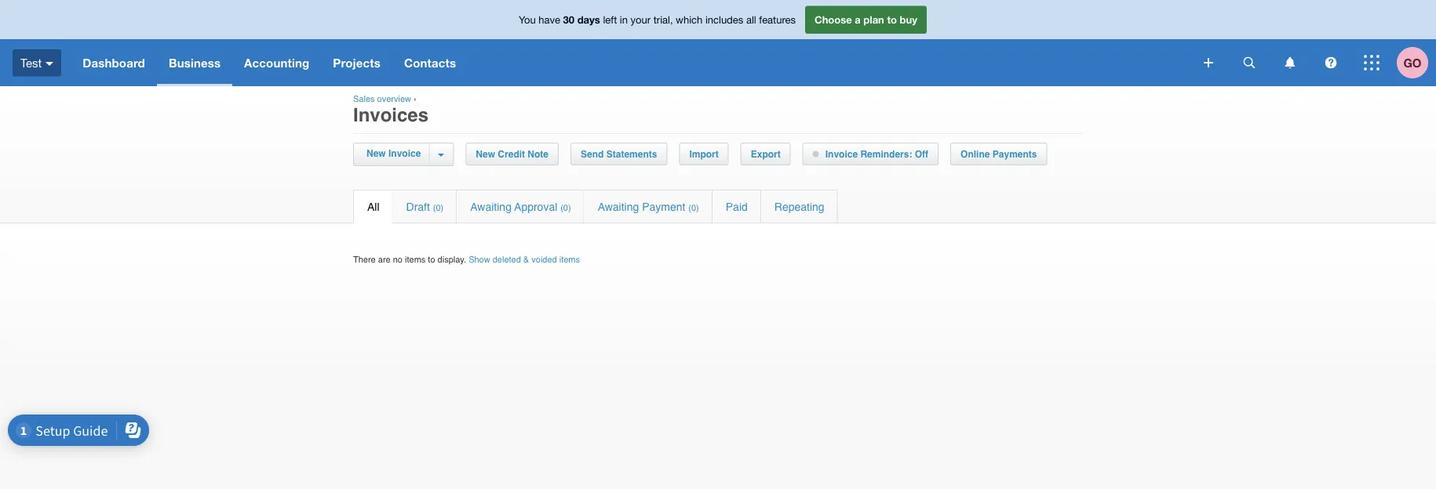 Task type: describe. For each thing, give the bounding box(es) containing it.
left
[[603, 14, 617, 26]]

(0) inside draft (0)
[[433, 203, 444, 213]]

svg image inside the test popup button
[[46, 62, 54, 66]]

2 svg image from the left
[[1326, 57, 1337, 69]]

sales
[[353, 94, 375, 104]]

payment
[[642, 201, 686, 213]]

voided
[[532, 255, 557, 265]]

export
[[751, 149, 781, 160]]

note
[[528, 149, 549, 160]]

online payments
[[961, 149, 1037, 160]]

your
[[631, 14, 651, 26]]

business
[[169, 56, 221, 70]]

awaiting for awaiting approval
[[470, 201, 512, 213]]

new invoice link
[[363, 144, 429, 165]]

are
[[378, 255, 391, 265]]

›
[[414, 94, 417, 104]]

30
[[563, 14, 575, 26]]

repeating link
[[761, 191, 838, 223]]

projects
[[333, 56, 381, 70]]

you
[[519, 14, 536, 26]]

show
[[469, 255, 490, 265]]

banner containing dashboard
[[0, 0, 1437, 86]]

new for new credit note
[[476, 149, 495, 160]]

accounting
[[244, 56, 310, 70]]

draft (0)
[[406, 201, 444, 213]]

2 items from the left
[[560, 255, 580, 265]]

choose
[[815, 14, 852, 26]]

in
[[620, 14, 628, 26]]

plan
[[864, 14, 885, 26]]

all
[[747, 14, 757, 26]]

features
[[759, 14, 796, 26]]

reminders:
[[861, 149, 913, 160]]

go
[[1404, 56, 1422, 70]]

(0) for awaiting approval
[[561, 203, 571, 213]]

send statements link
[[572, 144, 667, 165]]

send statements
[[581, 149, 657, 160]]

deleted
[[493, 255, 521, 265]]

new for new invoice
[[367, 148, 386, 159]]

paid link
[[713, 191, 761, 223]]

2 invoice from the left
[[826, 149, 858, 160]]

new invoice
[[367, 148, 421, 159]]

invoices
[[353, 104, 429, 126]]

(0) for awaiting payment
[[689, 203, 699, 213]]

send
[[581, 149, 604, 160]]

no
[[393, 255, 403, 265]]

sales overview link
[[353, 94, 411, 104]]

contacts
[[404, 56, 456, 70]]

awaiting for awaiting payment
[[598, 201, 639, 213]]



Task type: locate. For each thing, give the bounding box(es) containing it.
2 awaiting from the left
[[598, 201, 639, 213]]

&
[[524, 255, 529, 265]]

0 vertical spatial to
[[887, 14, 897, 26]]

dashboard
[[83, 56, 145, 70]]

there are no items to display. show deleted & voided items
[[353, 255, 580, 265]]

items
[[405, 255, 426, 265], [560, 255, 580, 265]]

1 svg image from the left
[[1286, 57, 1296, 69]]

1 horizontal spatial items
[[560, 255, 580, 265]]

to left display.
[[428, 255, 435, 265]]

2 (0) from the left
[[561, 203, 571, 213]]

0 horizontal spatial to
[[428, 255, 435, 265]]

online payments link
[[952, 144, 1047, 165]]

contacts button
[[392, 39, 468, 86]]

you have 30 days left in your trial, which includes all features
[[519, 14, 796, 26]]

1 horizontal spatial awaiting
[[598, 201, 639, 213]]

2 horizontal spatial (0)
[[689, 203, 699, 213]]

invoice reminders:                                  off
[[826, 149, 929, 160]]

awaiting
[[470, 201, 512, 213], [598, 201, 639, 213]]

1 horizontal spatial svg image
[[1326, 57, 1337, 69]]

buy
[[900, 14, 918, 26]]

(0) right "draft"
[[433, 203, 444, 213]]

1 horizontal spatial to
[[887, 14, 897, 26]]

online
[[961, 149, 990, 160]]

which
[[676, 14, 703, 26]]

awaiting left payment at top
[[598, 201, 639, 213]]

1 (0) from the left
[[433, 203, 444, 213]]

repeating
[[775, 201, 825, 213]]

off
[[915, 149, 929, 160]]

credit
[[498, 149, 525, 160]]

to inside banner
[[887, 14, 897, 26]]

import link
[[680, 144, 728, 165]]

new
[[367, 148, 386, 159], [476, 149, 495, 160]]

(0)
[[433, 203, 444, 213], [561, 203, 571, 213], [689, 203, 699, 213]]

includes
[[706, 14, 744, 26]]

1 horizontal spatial new
[[476, 149, 495, 160]]

0 horizontal spatial items
[[405, 255, 426, 265]]

svg image
[[1364, 55, 1380, 71], [1244, 57, 1256, 69], [1204, 58, 1214, 68], [46, 62, 54, 66]]

payments
[[993, 149, 1037, 160]]

overview
[[377, 94, 411, 104]]

choose a plan to buy
[[815, 14, 918, 26]]

to left buy
[[887, 14, 897, 26]]

accounting button
[[232, 39, 321, 86]]

export link
[[742, 144, 790, 165]]

1 horizontal spatial (0)
[[561, 203, 571, 213]]

trial,
[[654, 14, 673, 26]]

1 new from the left
[[367, 148, 386, 159]]

to
[[887, 14, 897, 26], [428, 255, 435, 265]]

0 horizontal spatial awaiting
[[470, 201, 512, 213]]

projects button
[[321, 39, 392, 86]]

(0) right payment at top
[[689, 203, 699, 213]]

business button
[[157, 39, 232, 86]]

sales overview › invoices
[[353, 94, 429, 126]]

display.
[[438, 255, 466, 265]]

navigation containing dashboard
[[71, 39, 1193, 86]]

draft
[[406, 201, 430, 213]]

new credit note link
[[467, 144, 558, 165]]

there
[[353, 255, 376, 265]]

1 vertical spatial to
[[428, 255, 435, 265]]

dashboard link
[[71, 39, 157, 86]]

0 horizontal spatial svg image
[[1286, 57, 1296, 69]]

all link
[[354, 191, 392, 223]]

new credit note
[[476, 149, 549, 160]]

invoice
[[389, 148, 421, 159], [826, 149, 858, 160]]

a
[[855, 14, 861, 26]]

items right voided
[[560, 255, 580, 265]]

(0) right approval
[[561, 203, 571, 213]]

go button
[[1397, 39, 1437, 86]]

(0) inside awaiting payment (0)
[[689, 203, 699, 213]]

show deleted & voided items link
[[469, 255, 580, 265]]

awaiting left approval
[[470, 201, 512, 213]]

test
[[20, 56, 42, 70]]

new down "invoices"
[[367, 148, 386, 159]]

import
[[690, 149, 719, 160]]

test button
[[0, 39, 71, 86]]

svg image
[[1286, 57, 1296, 69], [1326, 57, 1337, 69]]

0 horizontal spatial new
[[367, 148, 386, 159]]

items right no
[[405, 255, 426, 265]]

new left credit
[[476, 149, 495, 160]]

banner
[[0, 0, 1437, 86]]

have
[[539, 14, 561, 26]]

invoice down "invoices"
[[389, 148, 421, 159]]

approval
[[515, 201, 558, 213]]

3 (0) from the left
[[689, 203, 699, 213]]

0 horizontal spatial invoice
[[389, 148, 421, 159]]

days
[[578, 14, 600, 26]]

paid
[[726, 201, 748, 213]]

2 new from the left
[[476, 149, 495, 160]]

invoice reminders:                                  off link
[[804, 144, 938, 165]]

0 horizontal spatial (0)
[[433, 203, 444, 213]]

navigation
[[71, 39, 1193, 86]]

all
[[367, 201, 380, 213]]

awaiting payment (0)
[[598, 201, 699, 213]]

1 invoice from the left
[[389, 148, 421, 159]]

invoice left reminders:
[[826, 149, 858, 160]]

awaiting approval (0)
[[470, 201, 571, 213]]

1 awaiting from the left
[[470, 201, 512, 213]]

1 horizontal spatial invoice
[[826, 149, 858, 160]]

statements
[[607, 149, 657, 160]]

(0) inside awaiting approval (0)
[[561, 203, 571, 213]]

1 items from the left
[[405, 255, 426, 265]]



Task type: vqa. For each thing, say whether or not it's contained in the screenshot.
Awaiting Approval's AWAITING
yes



